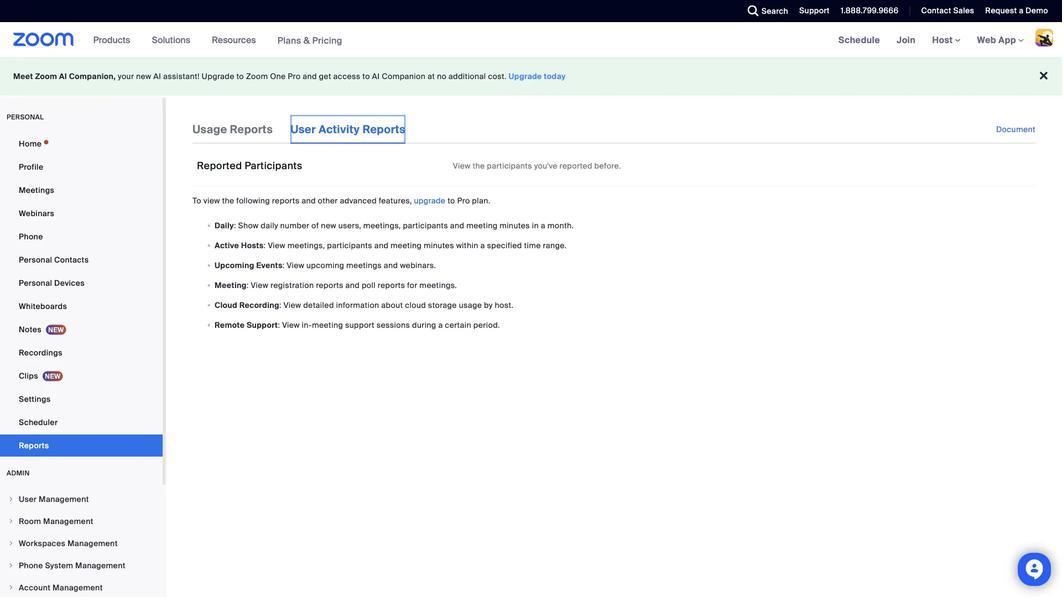 Task type: locate. For each thing, give the bounding box(es) containing it.
settings
[[19, 394, 51, 405]]

participants left you've
[[487, 161, 532, 171]]

support right search
[[800, 6, 830, 16]]

0 vertical spatial meetings,
[[364, 220, 401, 231]]

1 horizontal spatial upgrade
[[509, 71, 542, 82]]

admin menu menu
[[0, 489, 163, 598]]

management
[[39, 495, 89, 505], [43, 517, 93, 527], [68, 539, 118, 549], [75, 561, 126, 571], [53, 583, 103, 593]]

show
[[238, 220, 259, 231]]

meeting down detailed
[[312, 320, 343, 330]]

1 horizontal spatial minutes
[[500, 220, 530, 231]]

reports up reported participants
[[230, 122, 273, 136]]

hosts
[[241, 240, 264, 251]]

management up room management
[[39, 495, 89, 505]]

daily : show daily number of new users, meetings, participants and meeting minutes in a month.
[[215, 220, 574, 231]]

1 horizontal spatial zoom
[[246, 71, 268, 82]]

right image for room management
[[8, 519, 14, 525]]

daily
[[261, 220, 278, 231]]

user inside menu item
[[19, 495, 37, 505]]

reports up the about
[[378, 280, 405, 290]]

meet zoom ai companion, your new ai assistant! upgrade to zoom one pro and get access to ai companion at no additional cost. upgrade today
[[13, 71, 566, 82]]

1 horizontal spatial the
[[473, 161, 485, 171]]

1 vertical spatial participants
[[403, 220, 448, 231]]

2 zoom from the left
[[246, 71, 268, 82]]

phone up account on the left bottom of page
[[19, 561, 43, 571]]

new right your
[[136, 71, 151, 82]]

host.
[[495, 300, 514, 310]]

workspaces management
[[19, 539, 118, 549]]

1 zoom from the left
[[35, 71, 57, 82]]

: for hosts
[[264, 240, 266, 251]]

3 right image from the top
[[8, 585, 14, 592]]

phone inside menu item
[[19, 561, 43, 571]]

resources button
[[212, 22, 261, 58]]

web app button
[[978, 34, 1025, 46]]

upgrade today link
[[509, 71, 566, 82]]

month.
[[548, 220, 574, 231]]

features,
[[379, 196, 412, 206]]

1 vertical spatial phone
[[19, 561, 43, 571]]

view
[[453, 161, 471, 171], [268, 240, 286, 251], [287, 260, 305, 271], [251, 280, 269, 290], [284, 300, 301, 310], [282, 320, 300, 330]]

minutes left in
[[500, 220, 530, 231]]

0 vertical spatial right image
[[8, 519, 14, 525]]

settings link
[[0, 389, 163, 411]]

clips link
[[0, 365, 163, 387]]

management for room management
[[43, 517, 93, 527]]

personal devices
[[19, 278, 85, 288]]

participants
[[487, 161, 532, 171], [403, 220, 448, 231], [327, 240, 372, 251]]

within
[[456, 240, 479, 251]]

the up plan.
[[473, 161, 485, 171]]

view for : view meetings, participants and meeting minutes within a specified time range.
[[268, 240, 286, 251]]

right image left account on the left bottom of page
[[8, 585, 14, 592]]

additional
[[449, 71, 486, 82]]

cloud recording : view detailed information about cloud storage usage by host.
[[215, 300, 514, 310]]

join
[[897, 34, 916, 46]]

zoom
[[35, 71, 57, 82], [246, 71, 268, 82]]

0 horizontal spatial the
[[222, 196, 234, 206]]

pro inside the meet zoom ai companion, footer
[[288, 71, 301, 82]]

right image inside the room management menu item
[[8, 519, 14, 525]]

contact
[[922, 6, 952, 16]]

right image left room
[[8, 519, 14, 525]]

right image left workspaces
[[8, 541, 14, 547]]

detailed
[[303, 300, 334, 310]]

1 horizontal spatial pro
[[457, 196, 470, 206]]

: left in-
[[278, 320, 280, 330]]

personal devices link
[[0, 272, 163, 294]]

advanced
[[340, 196, 377, 206]]

upgrade link
[[414, 196, 446, 206]]

1 vertical spatial meetings,
[[288, 240, 325, 251]]

user up room
[[19, 495, 37, 505]]

companion
[[382, 71, 426, 82]]

: for recording
[[280, 300, 282, 310]]

2 ai from the left
[[154, 71, 161, 82]]

2 phone from the top
[[19, 561, 43, 571]]

view
[[204, 196, 220, 206]]

2 horizontal spatial ai
[[372, 71, 380, 82]]

upgrade right cost.
[[509, 71, 542, 82]]

0 horizontal spatial zoom
[[35, 71, 57, 82]]

app
[[999, 34, 1017, 46]]

right image
[[8, 497, 14, 503], [8, 563, 14, 570], [8, 585, 14, 592]]

1 horizontal spatial new
[[321, 220, 336, 231]]

management down the room management menu item
[[68, 539, 118, 549]]

a left 'demo'
[[1020, 6, 1024, 16]]

personal menu menu
[[0, 133, 163, 458]]

ai left assistant!
[[154, 71, 161, 82]]

phone system management menu item
[[0, 556, 163, 577]]

zoom left one
[[246, 71, 268, 82]]

range.
[[543, 240, 567, 251]]

0 vertical spatial meeting
[[467, 220, 498, 231]]

2 personal from the top
[[19, 278, 52, 288]]

2 vertical spatial meeting
[[312, 320, 343, 330]]

right image inside 'workspaces management' menu item
[[8, 541, 14, 547]]

and
[[303, 71, 317, 82], [302, 196, 316, 206], [450, 220, 465, 231], [375, 240, 389, 251], [384, 260, 398, 271], [346, 280, 360, 290]]

2 horizontal spatial reports
[[363, 122, 406, 136]]

to right upgrade
[[448, 196, 455, 206]]

information
[[336, 300, 380, 310]]

0 horizontal spatial user
[[19, 495, 37, 505]]

plans & pricing link
[[278, 34, 343, 46], [278, 34, 343, 46]]

meet
[[13, 71, 33, 82]]

reports for registration
[[316, 280, 344, 290]]

ai left companion
[[372, 71, 380, 82]]

1 vertical spatial support
[[247, 320, 278, 330]]

1 vertical spatial pro
[[457, 196, 470, 206]]

management for account management
[[53, 583, 103, 593]]

personal inside personal contacts link
[[19, 255, 52, 265]]

user left activity at the top left of page
[[291, 122, 316, 136]]

phone for phone system management
[[19, 561, 43, 571]]

reports down 'scheduler'
[[19, 441, 49, 451]]

reports
[[272, 196, 300, 206], [316, 280, 344, 290], [378, 280, 405, 290]]

pro right one
[[288, 71, 301, 82]]

admin
[[7, 469, 30, 478]]

1 personal from the top
[[19, 255, 52, 265]]

document
[[997, 124, 1036, 135]]

2 vertical spatial right image
[[8, 585, 14, 592]]

participants down users,
[[327, 240, 372, 251]]

0 vertical spatial user
[[291, 122, 316, 136]]

remote support : view in-meeting support sessions during a certain period.
[[215, 320, 500, 330]]

personal up whiteboards
[[19, 278, 52, 288]]

1 horizontal spatial to
[[363, 71, 370, 82]]

1 phone from the top
[[19, 232, 43, 242]]

right image for account management
[[8, 585, 14, 592]]

2 right image from the top
[[8, 563, 14, 570]]

0 vertical spatial new
[[136, 71, 151, 82]]

management inside 'workspaces management' menu item
[[68, 539, 118, 549]]

user
[[291, 122, 316, 136], [19, 495, 37, 505]]

participants down upgrade link
[[403, 220, 448, 231]]

right image
[[8, 519, 14, 525], [8, 541, 14, 547]]

1 right image from the top
[[8, 519, 14, 525]]

scheduler
[[19, 418, 58, 428]]

user for user activity reports
[[291, 122, 316, 136]]

: up registration
[[283, 260, 285, 271]]

2 vertical spatial participants
[[327, 240, 372, 251]]

1 horizontal spatial meeting
[[391, 240, 422, 251]]

minutes
[[500, 220, 530, 231], [424, 240, 454, 251]]

new right of
[[321, 220, 336, 231]]

2 horizontal spatial participants
[[487, 161, 532, 171]]

reports
[[230, 122, 273, 136], [363, 122, 406, 136], [19, 441, 49, 451]]

&
[[304, 34, 310, 46]]

management inside account management menu item
[[53, 583, 103, 593]]

user inside 'link'
[[291, 122, 316, 136]]

reported participants
[[197, 159, 303, 172]]

get
[[319, 71, 331, 82]]

management inside the room management menu item
[[43, 517, 93, 527]]

1 horizontal spatial user
[[291, 122, 316, 136]]

personal contacts link
[[0, 249, 163, 271]]

management inside phone system management menu item
[[75, 561, 126, 571]]

meeting
[[215, 280, 247, 290]]

1 vertical spatial minutes
[[424, 240, 454, 251]]

and inside the meet zoom ai companion, footer
[[303, 71, 317, 82]]

right image inside phone system management menu item
[[8, 563, 14, 570]]

0 vertical spatial personal
[[19, 255, 52, 265]]

meetings, down of
[[288, 240, 325, 251]]

reports right activity at the top left of page
[[363, 122, 406, 136]]

0 horizontal spatial pro
[[288, 71, 301, 82]]

upgrade down product information navigation
[[202, 71, 235, 82]]

support down recording
[[247, 320, 278, 330]]

0 vertical spatial phone
[[19, 232, 43, 242]]

0 horizontal spatial meeting
[[312, 320, 343, 330]]

1 vertical spatial personal
[[19, 278, 52, 288]]

0 horizontal spatial support
[[247, 320, 278, 330]]

pro
[[288, 71, 301, 82], [457, 196, 470, 206]]

right image for phone system management
[[8, 563, 14, 570]]

0 horizontal spatial minutes
[[424, 240, 454, 251]]

the
[[473, 161, 485, 171], [222, 196, 234, 206]]

meeting down daily : show daily number of new users, meetings, participants and meeting minutes in a month.
[[391, 240, 422, 251]]

phone inside personal menu menu
[[19, 232, 43, 242]]

zoom logo image
[[13, 33, 74, 46]]

ai left companion,
[[59, 71, 67, 82]]

1 vertical spatial right image
[[8, 541, 14, 547]]

upgrade
[[414, 196, 446, 206]]

2 right image from the top
[[8, 541, 14, 547]]

1 horizontal spatial meetings,
[[364, 220, 401, 231]]

0 vertical spatial pro
[[288, 71, 301, 82]]

usage
[[459, 300, 482, 310]]

profile link
[[0, 156, 163, 178]]

account
[[19, 583, 51, 593]]

and left 'poll'
[[346, 280, 360, 290]]

cloud
[[215, 300, 237, 310]]

view for : view upcoming meetings and webinars.
[[287, 260, 305, 271]]

1 horizontal spatial reports
[[316, 280, 344, 290]]

room
[[19, 517, 41, 527]]

0 horizontal spatial upgrade
[[202, 71, 235, 82]]

devices
[[54, 278, 85, 288]]

reports up number
[[272, 196, 300, 206]]

to right access
[[363, 71, 370, 82]]

personal for personal devices
[[19, 278, 52, 288]]

1.888.799.9666
[[841, 6, 899, 16]]

contacts
[[54, 255, 89, 265]]

demo
[[1026, 6, 1049, 16]]

to down resources dropdown button
[[237, 71, 244, 82]]

right image inside account management menu item
[[8, 585, 14, 592]]

zoom right the meet
[[35, 71, 57, 82]]

management inside "user management" menu item
[[39, 495, 89, 505]]

1.888.799.9666 button
[[833, 0, 902, 22], [841, 6, 899, 16]]

0 horizontal spatial reports
[[272, 196, 300, 206]]

a right within
[[481, 240, 485, 251]]

0 vertical spatial participants
[[487, 161, 532, 171]]

right image left system at the bottom of page
[[8, 563, 14, 570]]

0 horizontal spatial reports
[[19, 441, 49, 451]]

and up within
[[450, 220, 465, 231]]

banner
[[0, 22, 1063, 58]]

request
[[986, 6, 1018, 16]]

and left the get
[[303, 71, 317, 82]]

notes
[[19, 325, 42, 335]]

1 vertical spatial right image
[[8, 563, 14, 570]]

: up recording
[[247, 280, 249, 290]]

minutes left within
[[424, 240, 454, 251]]

meetings, up active hosts : view meetings, participants and meeting minutes within a specified time range.
[[364, 220, 401, 231]]

pro left plan.
[[457, 196, 470, 206]]

0 horizontal spatial ai
[[59, 71, 67, 82]]

support
[[800, 6, 830, 16], [247, 320, 278, 330]]

reports inside personal menu menu
[[19, 441, 49, 451]]

right image inside "user management" menu item
[[8, 497, 14, 503]]

management up account management menu item
[[75, 561, 126, 571]]

0 horizontal spatial new
[[136, 71, 151, 82]]

1 right image from the top
[[8, 497, 14, 503]]

personal inside personal devices link
[[19, 278, 52, 288]]

meetings navigation
[[831, 22, 1063, 58]]

reports down upcoming events : view upcoming meetings and webinars.
[[316, 280, 344, 290]]

personal up personal devices
[[19, 255, 52, 265]]

and down daily : show daily number of new users, meetings, participants and meeting minutes in a month.
[[375, 240, 389, 251]]

phone
[[19, 232, 43, 242], [19, 561, 43, 571]]

1 horizontal spatial ai
[[154, 71, 161, 82]]

the right view
[[222, 196, 234, 206]]

view for : view in-meeting support sessions during a certain period.
[[282, 320, 300, 330]]

management down phone system management menu item
[[53, 583, 103, 593]]

1 vertical spatial user
[[19, 495, 37, 505]]

: up events
[[264, 240, 266, 251]]

phone down webinars
[[19, 232, 43, 242]]

0 vertical spatial right image
[[8, 497, 14, 503]]

active hosts : view meetings, participants and meeting minutes within a specified time range.
[[215, 240, 567, 251]]

meeting down plan.
[[467, 220, 498, 231]]

meetings,
[[364, 220, 401, 231], [288, 240, 325, 251]]

webinars link
[[0, 203, 163, 225]]

plan.
[[472, 196, 491, 206]]

certain
[[445, 320, 472, 330]]

: down registration
[[280, 300, 282, 310]]

management up "workspaces management"
[[43, 517, 93, 527]]

1 horizontal spatial support
[[800, 6, 830, 16]]

right image down the admin
[[8, 497, 14, 503]]

: for events
[[283, 260, 285, 271]]

personal
[[7, 113, 44, 122]]

reported
[[197, 159, 242, 172]]



Task type: vqa. For each thing, say whether or not it's contained in the screenshot.
reported
yes



Task type: describe. For each thing, give the bounding box(es) containing it.
right image for workspaces management
[[8, 541, 14, 547]]

user management menu item
[[0, 489, 163, 510]]

storage
[[428, 300, 457, 310]]

phone system management
[[19, 561, 126, 571]]

to view the following reports and other advanced features, upgrade to pro plan.
[[193, 196, 491, 206]]

management for user management
[[39, 495, 89, 505]]

reports link
[[0, 435, 163, 457]]

following
[[237, 196, 270, 206]]

1 horizontal spatial participants
[[403, 220, 448, 231]]

0 horizontal spatial to
[[237, 71, 244, 82]]

reports for following
[[272, 196, 300, 206]]

2 horizontal spatial to
[[448, 196, 455, 206]]

1 ai from the left
[[59, 71, 67, 82]]

active
[[215, 240, 239, 251]]

: left show
[[234, 220, 236, 231]]

0 vertical spatial the
[[473, 161, 485, 171]]

in-
[[302, 320, 312, 330]]

activity
[[319, 122, 360, 136]]

at
[[428, 71, 435, 82]]

user for user management
[[19, 495, 37, 505]]

participants
[[245, 159, 303, 172]]

1 vertical spatial new
[[321, 220, 336, 231]]

right image for user management
[[8, 497, 14, 503]]

1 vertical spatial meeting
[[391, 240, 422, 251]]

account management
[[19, 583, 103, 593]]

scheduler link
[[0, 412, 163, 434]]

0 horizontal spatial meetings,
[[288, 240, 325, 251]]

assistant!
[[163, 71, 200, 82]]

phone for phone
[[19, 232, 43, 242]]

home
[[19, 139, 42, 149]]

contact sales
[[922, 6, 975, 16]]

today
[[544, 71, 566, 82]]

a right during
[[439, 320, 443, 330]]

0 horizontal spatial participants
[[327, 240, 372, 251]]

phone link
[[0, 226, 163, 248]]

schedule link
[[831, 22, 889, 58]]

usage reports
[[193, 122, 273, 136]]

plans
[[278, 34, 301, 46]]

usage reports link
[[193, 115, 273, 144]]

product information navigation
[[85, 22, 351, 58]]

web
[[978, 34, 997, 46]]

reported
[[560, 161, 593, 171]]

meetings.
[[420, 280, 457, 290]]

poll
[[362, 280, 376, 290]]

room management menu item
[[0, 511, 163, 533]]

user activity reports link
[[291, 115, 406, 144]]

events
[[256, 260, 283, 271]]

clips
[[19, 371, 38, 381]]

during
[[412, 320, 437, 330]]

3 ai from the left
[[372, 71, 380, 82]]

profile
[[19, 162, 43, 172]]

and down active hosts : view meetings, participants and meeting minutes within a specified time range.
[[384, 260, 398, 271]]

account management menu item
[[0, 578, 163, 598]]

whiteboards
[[19, 301, 67, 312]]

request a demo
[[986, 6, 1049, 16]]

pricing
[[312, 34, 343, 46]]

products button
[[93, 22, 135, 58]]

reports inside 'link'
[[363, 122, 406, 136]]

recordings
[[19, 348, 62, 358]]

cost.
[[488, 71, 507, 82]]

sales
[[954, 6, 975, 16]]

2 horizontal spatial reports
[[378, 280, 405, 290]]

workspaces management menu item
[[0, 534, 163, 555]]

schedule
[[839, 34, 881, 46]]

2 horizontal spatial meeting
[[467, 220, 498, 231]]

0 vertical spatial minutes
[[500, 220, 530, 231]]

meetings
[[19, 185, 54, 195]]

about
[[382, 300, 403, 310]]

one
[[270, 71, 286, 82]]

in
[[532, 220, 539, 231]]

meet zoom ai companion, footer
[[0, 58, 1063, 96]]

upcoming
[[215, 260, 254, 271]]

recordings link
[[0, 342, 163, 364]]

number
[[280, 220, 310, 231]]

upcoming
[[307, 260, 344, 271]]

of
[[312, 220, 319, 231]]

banner containing products
[[0, 22, 1063, 58]]

2 upgrade from the left
[[509, 71, 542, 82]]

profile picture image
[[1036, 29, 1054, 46]]

web app
[[978, 34, 1017, 46]]

: for support
[[278, 320, 280, 330]]

view for : view detailed information about cloud storage usage by host.
[[284, 300, 301, 310]]

daily
[[215, 220, 234, 231]]

view the participants you've reported before.
[[453, 161, 621, 171]]

search button
[[740, 0, 792, 22]]

recording
[[239, 300, 280, 310]]

host button
[[933, 34, 961, 46]]

search
[[762, 6, 789, 16]]

and left other
[[302, 196, 316, 206]]

user management
[[19, 495, 89, 505]]

personal contacts
[[19, 255, 89, 265]]

meeting : view registration reports and poll reports for meetings.
[[215, 280, 457, 290]]

before.
[[595, 161, 621, 171]]

no
[[437, 71, 447, 82]]

new inside the meet zoom ai companion, footer
[[136, 71, 151, 82]]

1 upgrade from the left
[[202, 71, 235, 82]]

a right in
[[541, 220, 546, 231]]

access
[[334, 71, 361, 82]]

1 vertical spatial the
[[222, 196, 234, 206]]

system
[[45, 561, 73, 571]]

tabs of report home tab list
[[193, 115, 423, 144]]

you've
[[535, 161, 558, 171]]

document link
[[997, 115, 1036, 144]]

for
[[407, 280, 418, 290]]

user activity reports
[[291, 122, 406, 136]]

1 horizontal spatial reports
[[230, 122, 273, 136]]

meetings link
[[0, 179, 163, 201]]

cloud
[[405, 300, 426, 310]]

management for workspaces management
[[68, 539, 118, 549]]

support
[[345, 320, 375, 330]]

products
[[93, 34, 130, 46]]

personal for personal contacts
[[19, 255, 52, 265]]

0 vertical spatial support
[[800, 6, 830, 16]]

specified
[[487, 240, 522, 251]]

notes link
[[0, 319, 163, 341]]



